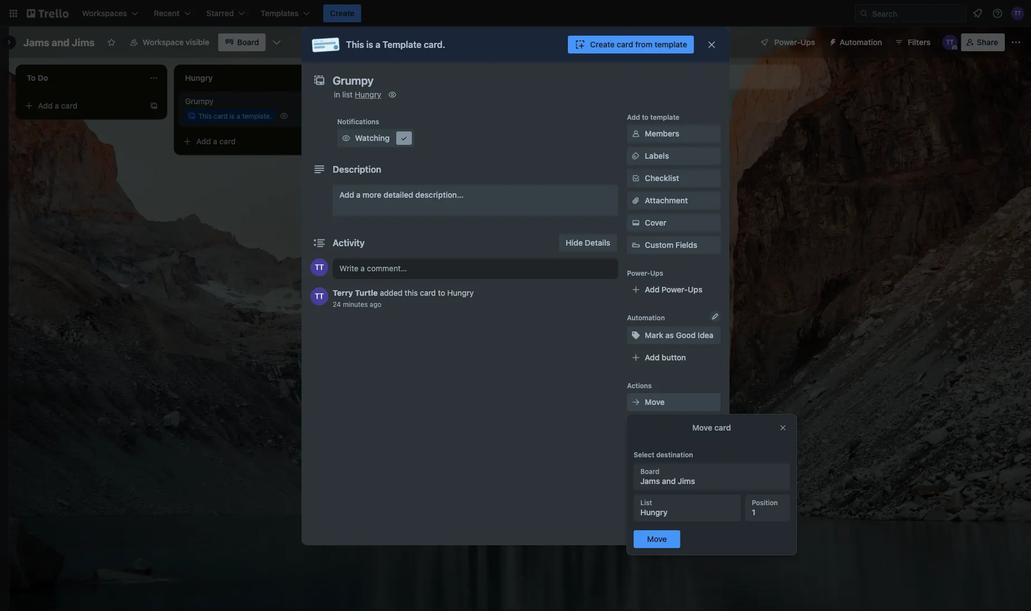 Task type: locate. For each thing, give the bounding box(es) containing it.
terry turtle (terryturtle) image up terry turtle (terryturtle) image
[[310, 259, 328, 276]]

sm image inside the labels link
[[630, 151, 642, 162]]

terry turtle (terryturtle) image right filters
[[942, 35, 958, 50]]

1 vertical spatial and
[[662, 477, 676, 486]]

list down destination
[[683, 470, 694, 479]]

list
[[716, 72, 727, 81], [342, 90, 353, 99], [683, 470, 694, 479]]

template up add another list on the top
[[655, 40, 687, 49]]

1 horizontal spatial hide
[[645, 470, 662, 479]]

jams and jims
[[23, 36, 95, 48]]

sm image down "notifications"
[[341, 133, 352, 144]]

1 horizontal spatial is
[[366, 39, 373, 50]]

jims up delete link
[[678, 477, 695, 486]]

1 vertical spatial template
[[645, 442, 679, 452]]

0 horizontal spatial add a card button
[[20, 97, 145, 115]]

share button down '0 notifications' image
[[961, 33, 1005, 51]]

and left star or unstar board image
[[52, 36, 70, 48]]

1 vertical spatial this
[[198, 112, 212, 120]]

to right this at the left
[[438, 288, 445, 298]]

add a more detailed description…
[[339, 190, 464, 200]]

2 vertical spatial terry turtle (terryturtle) image
[[310, 259, 328, 276]]

hungry up "notifications"
[[355, 90, 381, 99]]

1 vertical spatial ups
[[650, 269, 663, 277]]

power- inside button
[[774, 38, 801, 47]]

ups inside button
[[801, 38, 815, 47]]

details
[[585, 238, 610, 248]]

sm image left labels
[[630, 151, 642, 162]]

labels
[[645, 151, 669, 161]]

1 vertical spatial power-
[[627, 269, 650, 277]]

template
[[383, 39, 422, 50], [645, 442, 679, 452]]

terry turtle (terryturtle) image inside primary "element"
[[1011, 7, 1025, 20]]

2 vertical spatial ups
[[688, 285, 703, 294]]

a
[[376, 39, 380, 50], [55, 101, 59, 110], [371, 101, 376, 110], [237, 112, 240, 120], [213, 137, 217, 146], [356, 190, 361, 200]]

list for add another list
[[716, 72, 727, 81]]

2 vertical spatial hungry
[[641, 508, 668, 517]]

hide from list
[[645, 470, 694, 479]]

automation down the search image
[[840, 38, 882, 47]]

0 vertical spatial board
[[237, 38, 259, 47]]

checklist link
[[627, 169, 721, 187]]

cover
[[645, 218, 667, 227]]

0 vertical spatial to
[[642, 113, 649, 121]]

move up 'template' button at the bottom right of page
[[693, 423, 713, 433]]

automation up mark
[[627, 314, 665, 322]]

2 horizontal spatial list
[[716, 72, 727, 81]]

0 horizontal spatial create from template… image
[[149, 101, 158, 110]]

0 horizontal spatial list
[[342, 90, 353, 99]]

sm image for cover
[[630, 217, 642, 229]]

share down list
[[645, 514, 666, 523]]

0 vertical spatial ups
[[801, 38, 815, 47]]

template up 'hide from list'
[[645, 442, 679, 452]]

ups
[[801, 38, 815, 47], [650, 269, 663, 277], [688, 285, 703, 294]]

0 vertical spatial move
[[645, 398, 665, 407]]

0 horizontal spatial ups
[[650, 269, 663, 277]]

1 vertical spatial terry turtle (terryturtle) image
[[942, 35, 958, 50]]

is up "hungry" link
[[366, 39, 373, 50]]

1 horizontal spatial automation
[[840, 38, 882, 47]]

add a card for "create from template…" image to the top's add a card button
[[38, 101, 78, 110]]

sm image down add to template on the top right of the page
[[630, 128, 642, 139]]

0 vertical spatial hungry
[[355, 90, 381, 99]]

sm image right "power-ups" button
[[824, 33, 840, 49]]

sm image inside cover 'link'
[[630, 217, 642, 229]]

to
[[642, 113, 649, 121], [438, 288, 445, 298]]

board for board jams and jims
[[641, 468, 660, 476]]

0 vertical spatial automation
[[840, 38, 882, 47]]

workspace visible button
[[123, 33, 216, 51]]

2 vertical spatial list
[[683, 470, 694, 479]]

1 horizontal spatial move
[[693, 423, 713, 433]]

sm image inside members link
[[630, 128, 642, 139]]

template
[[655, 40, 687, 49], [650, 113, 680, 121]]

share button down delete link
[[627, 510, 721, 528]]

2 vertical spatial power-
[[662, 285, 688, 294]]

2 horizontal spatial ups
[[801, 38, 815, 47]]

is
[[366, 39, 373, 50], [230, 112, 235, 120]]

add a more detailed description… link
[[333, 185, 618, 216]]

good
[[676, 331, 696, 340]]

create card from template
[[590, 40, 687, 49]]

as
[[666, 331, 674, 340]]

position
[[752, 499, 778, 507]]

board inside board jams and jims
[[641, 468, 660, 476]]

2 horizontal spatial hungry
[[641, 508, 668, 517]]

sm image inside mark as good idea button
[[630, 330, 642, 341]]

create
[[330, 9, 355, 18], [590, 40, 615, 49]]

1 vertical spatial to
[[438, 288, 445, 298]]

grumpy
[[185, 97, 214, 106]]

sm image for move
[[630, 397, 642, 408]]

sm image left "cover"
[[630, 217, 642, 229]]

1 vertical spatial share
[[645, 514, 666, 523]]

another
[[686, 72, 714, 81]]

1 vertical spatial create from template… image
[[308, 137, 317, 146]]

share
[[977, 38, 998, 47], [645, 514, 666, 523]]

sm image left delete
[[630, 491, 642, 502]]

activity
[[333, 238, 365, 248]]

0 vertical spatial share
[[977, 38, 998, 47]]

Write a comment text field
[[333, 259, 618, 279]]

add power-ups link
[[627, 281, 721, 299]]

1 horizontal spatial template
[[645, 442, 679, 452]]

1 horizontal spatial to
[[642, 113, 649, 121]]

from
[[635, 40, 653, 49], [664, 470, 681, 479]]

add another list button
[[649, 65, 800, 89]]

0 horizontal spatial automation
[[627, 314, 665, 322]]

0 horizontal spatial jams
[[23, 36, 49, 48]]

automation button
[[824, 33, 889, 51]]

board down select
[[641, 468, 660, 476]]

sm image left checklist
[[630, 173, 642, 184]]

workspace visible
[[143, 38, 209, 47]]

sm image inside automation button
[[824, 33, 840, 49]]

members link
[[627, 125, 721, 143]]

0 notifications image
[[971, 7, 984, 20]]

sm image for labels
[[630, 151, 642, 162]]

ups down the fields
[[688, 285, 703, 294]]

terry turtle (terryturtle) image
[[310, 288, 328, 305]]

0 horizontal spatial template
[[383, 39, 422, 50]]

0 horizontal spatial move
[[645, 398, 665, 407]]

create for create
[[330, 9, 355, 18]]

0 horizontal spatial hide
[[566, 238, 583, 248]]

this down grumpy
[[198, 112, 212, 120]]

sm image down copy image
[[630, 441, 642, 453]]

attachment
[[645, 196, 688, 205]]

attachment button
[[627, 192, 721, 210]]

add another list
[[669, 72, 727, 81]]

1 horizontal spatial and
[[662, 477, 676, 486]]

this down create button
[[346, 39, 364, 50]]

automation inside button
[[840, 38, 882, 47]]

mark as good idea button
[[627, 327, 721, 345]]

1 horizontal spatial list
[[683, 470, 694, 479]]

1 vertical spatial hungry
[[447, 288, 474, 298]]

list right another
[[716, 72, 727, 81]]

sm image inside checklist link
[[630, 173, 642, 184]]

add a card button for "create from template…" image to the top
[[20, 97, 145, 115]]

0 vertical spatial power-
[[774, 38, 801, 47]]

template left card.
[[383, 39, 422, 50]]

add power-ups
[[645, 285, 703, 294]]

1 horizontal spatial hungry
[[447, 288, 474, 298]]

create card from template button
[[568, 36, 694, 54]]

sm image inside move link
[[630, 397, 642, 408]]

sm image inside delete link
[[630, 491, 642, 502]]

automation
[[840, 38, 882, 47], [627, 314, 665, 322]]

0 vertical spatial power-ups
[[774, 38, 815, 47]]

hungry down write a comment text field
[[447, 288, 474, 298]]

None text field
[[327, 70, 695, 90]]

button
[[662, 353, 686, 362]]

sm image down actions
[[630, 397, 642, 408]]

1 horizontal spatial board
[[641, 468, 660, 476]]

this
[[346, 39, 364, 50], [198, 112, 212, 120]]

0 vertical spatial template
[[655, 40, 687, 49]]

0 horizontal spatial and
[[52, 36, 70, 48]]

delete link
[[627, 488, 721, 506]]

sm image
[[824, 33, 840, 49], [630, 397, 642, 408], [630, 469, 642, 480]]

sm image down select
[[630, 469, 642, 480]]

1 vertical spatial sm image
[[630, 397, 642, 408]]

0 vertical spatial hide
[[566, 238, 583, 248]]

jims left star or unstar board image
[[72, 36, 95, 48]]

2 vertical spatial sm image
[[630, 469, 642, 480]]

add a card button for the bottommost "create from template…" image
[[178, 133, 303, 151]]

sm image inside hide from list link
[[630, 469, 642, 480]]

share button
[[961, 33, 1005, 51], [627, 510, 721, 528]]

mark as good idea
[[645, 331, 714, 340]]

0 vertical spatial sm image
[[824, 33, 840, 49]]

hungry down list
[[641, 508, 668, 517]]

1 vertical spatial list
[[342, 90, 353, 99]]

0 vertical spatial from
[[635, 40, 653, 49]]

position 1
[[752, 499, 778, 517]]

and inside board jams and jims
[[662, 477, 676, 486]]

add a card
[[38, 101, 78, 110], [355, 101, 394, 110], [196, 137, 236, 146]]

2 horizontal spatial power-
[[774, 38, 801, 47]]

sm image for hide from list
[[630, 469, 642, 480]]

card
[[617, 40, 633, 49], [61, 101, 78, 110], [378, 101, 394, 110], [214, 112, 228, 120], [219, 137, 236, 146], [420, 288, 436, 298], [715, 423, 731, 433]]

sm image left mark
[[630, 330, 642, 341]]

0 horizontal spatial share button
[[627, 510, 721, 528]]

this for this card is a template.
[[198, 112, 212, 120]]

ups left automation button
[[801, 38, 815, 47]]

board
[[237, 38, 259, 47], [641, 468, 660, 476]]

1 horizontal spatial create from template… image
[[308, 137, 317, 146]]

to up members
[[642, 113, 649, 121]]

workspace
[[143, 38, 184, 47]]

board left customize views image
[[237, 38, 259, 47]]

watching
[[355, 134, 390, 143]]

sm image inside 'template' button
[[630, 441, 642, 453]]

1 horizontal spatial from
[[664, 470, 681, 479]]

move card
[[693, 423, 731, 433]]

1 horizontal spatial this
[[346, 39, 364, 50]]

0 horizontal spatial is
[[230, 112, 235, 120]]

0 horizontal spatial to
[[438, 288, 445, 298]]

0 horizontal spatial create
[[330, 9, 355, 18]]

hungry
[[355, 90, 381, 99], [447, 288, 474, 298], [641, 508, 668, 517]]

list inside button
[[716, 72, 727, 81]]

move down actions
[[645, 398, 665, 407]]

add
[[669, 72, 684, 81], [38, 101, 53, 110], [355, 101, 369, 110], [627, 113, 640, 121], [196, 137, 211, 146], [339, 190, 354, 200], [645, 285, 660, 294], [645, 353, 660, 362]]

create inside primary "element"
[[330, 9, 355, 18]]

hide for hide from list
[[645, 470, 662, 479]]

ups up add power-ups
[[650, 269, 663, 277]]

template button
[[627, 438, 721, 456]]

added
[[380, 288, 403, 298]]

0 vertical spatial this
[[346, 39, 364, 50]]

1 horizontal spatial jims
[[678, 477, 695, 486]]

show menu image
[[1011, 37, 1022, 48]]

power-ups
[[774, 38, 815, 47], [627, 269, 663, 277]]

1 horizontal spatial share button
[[961, 33, 1005, 51]]

terry turtle (terryturtle) image right open information menu image
[[1011, 7, 1025, 20]]

add a card button
[[20, 97, 145, 115], [337, 97, 462, 115], [178, 133, 303, 151]]

create from template… image
[[149, 101, 158, 110], [308, 137, 317, 146]]

mark
[[645, 331, 663, 340]]

and up delete link
[[662, 477, 676, 486]]

2 horizontal spatial terry turtle (terryturtle) image
[[1011, 7, 1025, 20]]

sm image
[[387, 89, 398, 100], [630, 128, 642, 139], [341, 133, 352, 144], [399, 133, 410, 144], [630, 151, 642, 162], [630, 173, 642, 184], [630, 217, 642, 229], [630, 330, 642, 341], [630, 441, 642, 453], [630, 491, 642, 502]]

minutes
[[343, 300, 368, 308]]

hide
[[566, 238, 583, 248], [645, 470, 662, 479]]

1 vertical spatial hide
[[645, 470, 662, 479]]

0 vertical spatial share button
[[961, 33, 1005, 51]]

0 horizontal spatial from
[[635, 40, 653, 49]]

description…
[[415, 190, 464, 200]]

sm image right watching
[[399, 133, 410, 144]]

move for move card
[[693, 423, 713, 433]]

1 vertical spatial jims
[[678, 477, 695, 486]]

0 horizontal spatial hungry
[[355, 90, 381, 99]]

1 horizontal spatial add a card button
[[178, 133, 303, 151]]

is down grumpy link
[[230, 112, 235, 120]]

1 horizontal spatial add a card
[[196, 137, 236, 146]]

list
[[641, 499, 652, 507]]

jams
[[23, 36, 49, 48], [641, 477, 660, 486]]

None submit
[[634, 531, 680, 549]]

0 vertical spatial jims
[[72, 36, 95, 48]]

from inside button
[[635, 40, 653, 49]]

0 vertical spatial create
[[330, 9, 355, 18]]

2 horizontal spatial add a card
[[355, 101, 394, 110]]

terry turtle (terryturtle) image
[[1011, 7, 1025, 20], [942, 35, 958, 50], [310, 259, 328, 276]]

0 vertical spatial list
[[716, 72, 727, 81]]

0 horizontal spatial this
[[198, 112, 212, 120]]

0 vertical spatial and
[[52, 36, 70, 48]]

1 horizontal spatial jams
[[641, 477, 660, 486]]

Board name text field
[[18, 33, 100, 51]]

0 horizontal spatial power-ups
[[627, 269, 663, 277]]

add a card for add a card button corresponding to the bottommost "create from template…" image
[[196, 137, 236, 146]]

1 vertical spatial board
[[641, 468, 660, 476]]

power-ups inside button
[[774, 38, 815, 47]]

0 vertical spatial terry turtle (terryturtle) image
[[1011, 7, 1025, 20]]

1 vertical spatial move
[[693, 423, 713, 433]]

hide left details at the top
[[566, 238, 583, 248]]

share left show menu image at the top
[[977, 38, 998, 47]]

hide down select
[[645, 470, 662, 479]]

0 horizontal spatial power-
[[627, 269, 650, 277]]

0 horizontal spatial jims
[[72, 36, 95, 48]]

template up members
[[650, 113, 680, 121]]

list right in
[[342, 90, 353, 99]]

1 horizontal spatial power-
[[662, 285, 688, 294]]

sm image for template
[[630, 441, 642, 453]]

Search field
[[869, 5, 966, 22]]

1 vertical spatial jams
[[641, 477, 660, 486]]



Task type: describe. For each thing, give the bounding box(es) containing it.
1 vertical spatial automation
[[627, 314, 665, 322]]

switch to… image
[[8, 8, 19, 19]]

template.
[[242, 112, 272, 120]]

0 vertical spatial template
[[383, 39, 422, 50]]

this
[[405, 288, 418, 298]]

destination
[[656, 451, 693, 459]]

delete
[[645, 492, 669, 501]]

board link
[[218, 33, 266, 51]]

actions
[[627, 382, 652, 390]]

open information menu image
[[992, 8, 1003, 19]]

24
[[333, 300, 341, 308]]

notifications
[[337, 118, 379, 125]]

in
[[334, 90, 340, 99]]

jims inside board jams and jims
[[678, 477, 695, 486]]

star or unstar board image
[[107, 38, 116, 47]]

custom fields button
[[627, 240, 721, 251]]

add button button
[[627, 349, 721, 367]]

template inside button
[[645, 442, 679, 452]]

hide from list link
[[627, 465, 721, 483]]

and inside text field
[[52, 36, 70, 48]]

jims inside the jams and jims text field
[[72, 36, 95, 48]]

more
[[363, 190, 382, 200]]

1 vertical spatial power-ups
[[627, 269, 663, 277]]

cover link
[[627, 214, 721, 232]]

to inside terry turtle added this card to hungry 24 minutes ago
[[438, 288, 445, 298]]

1 vertical spatial is
[[230, 112, 235, 120]]

copy image
[[630, 419, 642, 430]]

terry turtle added this card to hungry 24 minutes ago
[[333, 288, 474, 308]]

hungry link
[[355, 90, 381, 99]]

turtle
[[355, 288, 378, 298]]

jams inside board jams and jims
[[641, 477, 660, 486]]

1
[[752, 508, 756, 517]]

ago
[[370, 300, 382, 308]]

power-ups button
[[752, 33, 822, 51]]

1 vertical spatial from
[[664, 470, 681, 479]]

select
[[634, 451, 655, 459]]

add button
[[645, 353, 686, 362]]

hungry inside terry turtle added this card to hungry 24 minutes ago
[[447, 288, 474, 298]]

detailed
[[384, 190, 413, 200]]

0 horizontal spatial share
[[645, 514, 666, 523]]

board for board
[[237, 38, 259, 47]]

terry
[[333, 288, 353, 298]]

list hungry
[[641, 499, 668, 517]]

fields
[[676, 241, 697, 250]]

move link
[[627, 394, 721, 411]]

select destination
[[634, 451, 693, 459]]

0 vertical spatial is
[[366, 39, 373, 50]]

0 vertical spatial create from template… image
[[149, 101, 158, 110]]

card inside terry turtle added this card to hungry 24 minutes ago
[[420, 288, 436, 298]]

card.
[[424, 39, 445, 50]]

custom fields
[[645, 241, 697, 250]]

sm image for watching
[[341, 133, 352, 144]]

sm image for automation
[[824, 33, 840, 49]]

hide for hide details
[[566, 238, 583, 248]]

this for this is a template card.
[[346, 39, 364, 50]]

this card is a template.
[[198, 112, 272, 120]]

1 horizontal spatial terry turtle (terryturtle) image
[[942, 35, 958, 50]]

filters
[[908, 38, 931, 47]]

hide details link
[[559, 234, 617, 252]]

move for move
[[645, 398, 665, 407]]

jams inside text field
[[23, 36, 49, 48]]

create for create card from template
[[590, 40, 615, 49]]

watching button
[[337, 129, 414, 147]]

2 horizontal spatial add a card button
[[337, 97, 462, 115]]

card inside button
[[617, 40, 633, 49]]

create button
[[323, 4, 361, 22]]

primary element
[[0, 0, 1031, 27]]

24 minutes ago link
[[333, 300, 382, 308]]

grumpy link
[[185, 96, 314, 107]]

1 horizontal spatial ups
[[688, 285, 703, 294]]

hide details
[[566, 238, 610, 248]]

1 vertical spatial share button
[[627, 510, 721, 528]]

sm image for checklist
[[630, 173, 642, 184]]

sm image for delete
[[630, 491, 642, 502]]

custom
[[645, 241, 674, 250]]

1 horizontal spatial share
[[977, 38, 998, 47]]

sm image for members
[[630, 128, 642, 139]]

0 horizontal spatial terry turtle (terryturtle) image
[[310, 259, 328, 276]]

template inside button
[[655, 40, 687, 49]]

description
[[333, 164, 381, 175]]

search image
[[860, 9, 869, 18]]

customize views image
[[271, 37, 282, 48]]

idea
[[698, 331, 714, 340]]

this is a template card.
[[346, 39, 445, 50]]

checklist
[[645, 174, 679, 183]]

in list hungry
[[334, 90, 381, 99]]

filters button
[[891, 33, 934, 51]]

sm image right "hungry" link
[[387, 89, 398, 100]]

add to template
[[627, 113, 680, 121]]

labels link
[[627, 147, 721, 165]]

1 vertical spatial template
[[650, 113, 680, 121]]

board jams and jims
[[641, 468, 695, 486]]

list for hide from list
[[683, 470, 694, 479]]

members
[[645, 129, 680, 138]]

visible
[[186, 38, 209, 47]]



Task type: vqa. For each thing, say whether or not it's contained in the screenshot.
top GET
no



